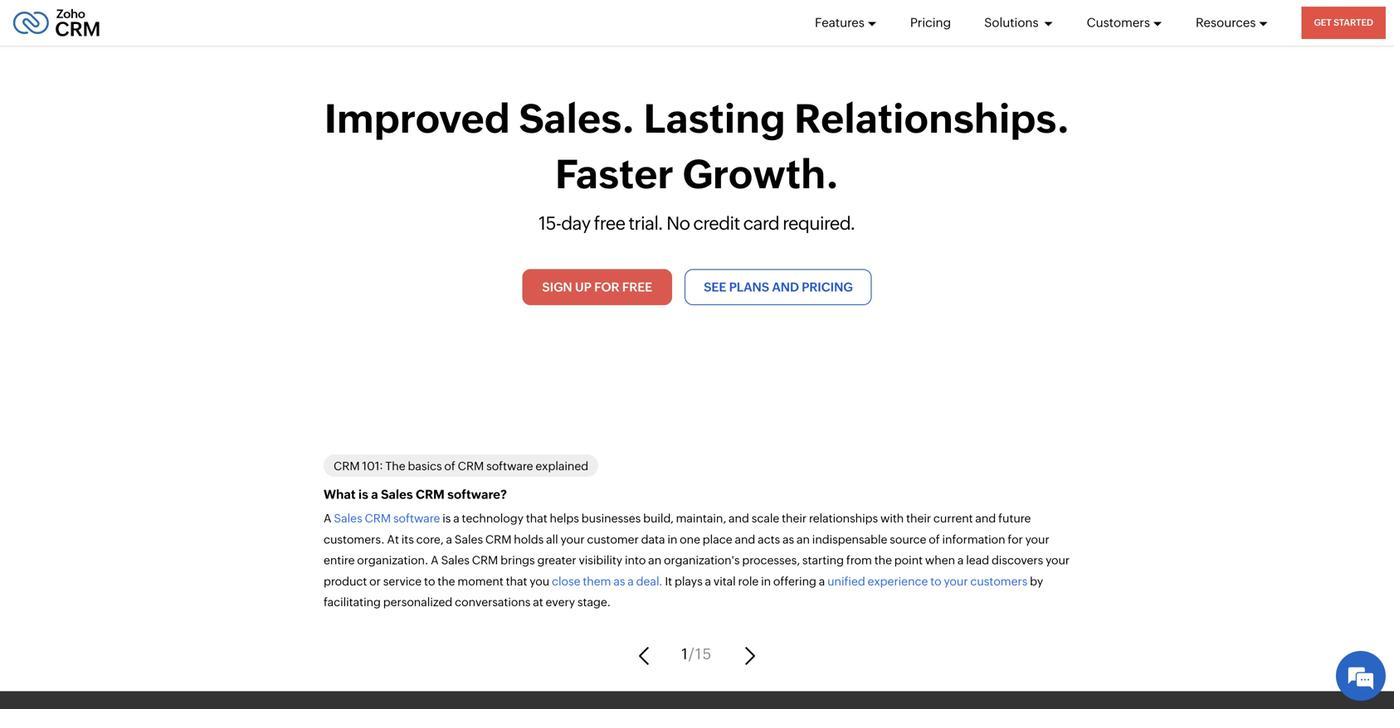 Task type: vqa. For each thing, say whether or not it's contained in the screenshot.
the topmost OF
yes



Task type: describe. For each thing, give the bounding box(es) containing it.
pricing
[[911, 15, 951, 30]]

sales up sales crm software link
[[381, 488, 413, 502]]

one
[[680, 533, 701, 547]]

the
[[386, 460, 406, 473]]

close them as a deal. it plays a vital role in offering a unified experience to your customers
[[552, 575, 1028, 588]]

1 /15
[[682, 646, 713, 663]]

sales down 'technology'
[[455, 533, 483, 547]]

information
[[943, 533, 1006, 547]]

0 horizontal spatial for
[[595, 280, 620, 295]]

close them as a deal. link
[[552, 575, 665, 588]]

lasting
[[644, 96, 786, 142]]

crm up moment
[[472, 554, 498, 567]]

growth.
[[683, 152, 839, 197]]

service
[[383, 575, 422, 588]]

resources
[[1196, 15, 1256, 30]]

a sales crm software
[[324, 512, 440, 526]]

up
[[575, 280, 592, 295]]

1 horizontal spatial the
[[875, 554, 892, 567]]

core,
[[416, 533, 444, 547]]

by
[[1030, 575, 1044, 588]]

maintain,
[[676, 512, 727, 526]]

a left vital
[[705, 575, 711, 588]]

1 vertical spatial an
[[649, 554, 662, 567]]

is inside is a technology that helps businesses build, maintain, and scale their relationships with their current and future customers. at its core, a sales crm holds all your customer data in one place and acts as an indispensable source of information for your entire organization. a sales crm brings greater visibility into an organization's processes, starting from the point when a lead discovers your product or service to the moment that you
[[443, 512, 451, 526]]

all
[[546, 533, 558, 547]]

helps
[[550, 512, 579, 526]]

zoho crm logo image
[[12, 5, 101, 41]]

crm left 101:
[[334, 460, 360, 473]]

conversations
[[455, 596, 531, 609]]

pricing link
[[911, 0, 951, 46]]

relationships
[[809, 512, 878, 526]]

businesses
[[582, 512, 641, 526]]

build,
[[643, 512, 674, 526]]

0 horizontal spatial a
[[324, 512, 332, 526]]

1 vertical spatial as
[[614, 575, 625, 588]]

experience
[[868, 575, 928, 588]]

and
[[772, 280, 799, 295]]

a up the a sales crm software
[[371, 488, 378, 502]]

acts
[[758, 533, 780, 547]]

next
[[736, 650, 759, 663]]

15-
[[539, 213, 561, 234]]

deal.
[[636, 575, 663, 588]]

crm up 'software?'
[[458, 460, 484, 473]]

resources link
[[1196, 0, 1269, 46]]

at
[[387, 533, 399, 547]]

is a technology that helps businesses build, maintain, and scale their relationships with their current and future customers. at its core, a sales crm holds all your customer data in one place and acts as an indispensable source of information for your entire organization. a sales crm brings greater visibility into an organization's processes, starting from the point when a lead discovers your product or service to the moment that you
[[324, 512, 1070, 588]]

it
[[665, 575, 673, 588]]

get
[[1315, 17, 1332, 28]]

credit
[[693, 213, 740, 234]]

moment
[[458, 575, 504, 588]]

entire
[[324, 554, 355, 567]]

customers.
[[324, 533, 385, 547]]

pricing
[[802, 280, 853, 295]]

0 vertical spatial software
[[487, 460, 533, 473]]

customers
[[971, 575, 1028, 588]]

see
[[704, 280, 727, 295]]

0 vertical spatial free
[[594, 213, 625, 234]]

to inside is a technology that helps businesses build, maintain, and scale their relationships with their current and future customers. at its core, a sales crm holds all your customer data in one place and acts as an indispensable source of information for your entire organization. a sales crm brings greater visibility into an organization's processes, starting from the point when a lead discovers your product or service to the moment that you
[[424, 575, 435, 588]]

personalized
[[383, 596, 453, 609]]

at
[[533, 596, 543, 609]]

0 horizontal spatial software
[[393, 512, 440, 526]]

basics
[[408, 460, 442, 473]]

1 their from the left
[[782, 512, 807, 526]]

0 vertical spatial of
[[444, 460, 456, 473]]

previous button
[[635, 646, 678, 667]]

explained
[[536, 460, 589, 473]]

facilitating
[[324, 596, 381, 609]]

sales crm software link
[[334, 512, 440, 526]]

sign up for free link
[[522, 270, 673, 306]]

sign up for free
[[542, 280, 653, 295]]

a right core,
[[446, 533, 452, 547]]

what is a sales crm software?
[[324, 488, 507, 502]]

scale
[[752, 512, 780, 526]]

2 their from the left
[[907, 512, 932, 526]]

get started link
[[1302, 7, 1386, 39]]

data
[[641, 533, 665, 547]]

organization's
[[664, 554, 740, 567]]

your down when
[[944, 575, 968, 588]]

solutions
[[985, 15, 1042, 30]]

as inside is a technology that helps businesses build, maintain, and scale their relationships with their current and future customers. at its core, a sales crm holds all your customer data in one place and acts as an indispensable source of information for your entire organization. a sales crm brings greater visibility into an organization's processes, starting from the point when a lead discovers your product or service to the moment that you
[[783, 533, 795, 547]]

see plans and pricing link
[[685, 270, 872, 306]]

role
[[738, 575, 759, 588]]



Task type: locate. For each thing, give the bounding box(es) containing it.
and up information
[[976, 512, 996, 526]]

a left deal.
[[628, 575, 634, 588]]

in inside is a technology that helps businesses build, maintain, and scale their relationships with their current and future customers. at its core, a sales crm holds all your customer data in one place and acts as an indispensable source of information for your entire organization. a sales crm brings greater visibility into an organization's processes, starting from the point when a lead discovers your product or service to the moment that you
[[668, 533, 678, 547]]

technology
[[462, 512, 524, 526]]

in right role
[[761, 575, 771, 588]]

a left lead
[[958, 554, 964, 567]]

as
[[783, 533, 795, 547], [614, 575, 625, 588]]

the right from
[[875, 554, 892, 567]]

for right up on the top of the page
[[595, 280, 620, 295]]

close
[[552, 575, 581, 588]]

with
[[881, 512, 904, 526]]

a down core,
[[431, 554, 439, 567]]

day
[[561, 213, 591, 234]]

1 horizontal spatial for
[[1008, 533, 1023, 547]]

crm up the at
[[365, 512, 391, 526]]

to down when
[[931, 575, 942, 588]]

that down brings
[[506, 575, 528, 588]]

1 vertical spatial in
[[761, 575, 771, 588]]

crm down 'technology'
[[486, 533, 512, 547]]

previous
[[635, 650, 678, 663]]

/15
[[689, 646, 713, 663]]

in
[[668, 533, 678, 547], [761, 575, 771, 588]]

software up 'software?'
[[487, 460, 533, 473]]

current
[[934, 512, 973, 526]]

0 vertical spatial the
[[875, 554, 892, 567]]

vital
[[714, 575, 736, 588]]

0 horizontal spatial their
[[782, 512, 807, 526]]

1
[[682, 646, 689, 663]]

see plans and pricing
[[704, 280, 853, 295]]

0 vertical spatial an
[[797, 533, 810, 547]]

sales up moment
[[441, 554, 470, 567]]

is
[[359, 488, 369, 502], [443, 512, 451, 526]]

offering
[[774, 575, 817, 588]]

of
[[444, 460, 456, 473], [929, 533, 940, 547]]

of up when
[[929, 533, 940, 547]]

crm
[[334, 460, 360, 473], [458, 460, 484, 473], [416, 488, 445, 502], [365, 512, 391, 526], [486, 533, 512, 547], [472, 554, 498, 567]]

started
[[1334, 17, 1374, 28]]

1 vertical spatial the
[[438, 575, 455, 588]]

required.
[[783, 213, 856, 234]]

features link
[[815, 0, 877, 46]]

the left moment
[[438, 575, 455, 588]]

solutions link
[[985, 0, 1054, 46]]

and
[[729, 512, 750, 526], [976, 512, 996, 526], [735, 533, 756, 547]]

for
[[595, 280, 620, 295], [1008, 533, 1023, 547]]

stage.
[[578, 596, 611, 609]]

a down what
[[324, 512, 332, 526]]

1 vertical spatial is
[[443, 512, 451, 526]]

to up 'personalized'
[[424, 575, 435, 588]]

or
[[370, 575, 381, 588]]

0 vertical spatial in
[[668, 533, 678, 547]]

0 horizontal spatial is
[[359, 488, 369, 502]]

your right the all on the bottom left of page
[[561, 533, 585, 547]]

1 horizontal spatial in
[[761, 575, 771, 588]]

1 to from the left
[[424, 575, 435, 588]]

an
[[797, 533, 810, 547], [649, 554, 662, 567]]

relationships.
[[795, 96, 1070, 142]]

and left acts
[[735, 533, 756, 547]]

0 vertical spatial is
[[359, 488, 369, 502]]

0 horizontal spatial the
[[438, 575, 455, 588]]

0 horizontal spatial to
[[424, 575, 435, 588]]

a down 'software?'
[[453, 512, 460, 526]]

1 vertical spatial free
[[622, 280, 653, 295]]

1 vertical spatial a
[[431, 554, 439, 567]]

card
[[743, 213, 780, 234]]

is up core,
[[443, 512, 451, 526]]

into
[[625, 554, 646, 567]]

software?
[[448, 488, 507, 502]]

product
[[324, 575, 367, 588]]

their up the source
[[907, 512, 932, 526]]

is right what
[[359, 488, 369, 502]]

sales up customers.
[[334, 512, 363, 526]]

your up discovers
[[1026, 533, 1050, 547]]

sales
[[381, 488, 413, 502], [334, 512, 363, 526], [455, 533, 483, 547], [441, 554, 470, 567]]

what
[[324, 488, 356, 502]]

sales.
[[519, 96, 635, 142]]

plans
[[729, 280, 770, 295]]

0 vertical spatial for
[[595, 280, 620, 295]]

0 horizontal spatial an
[[649, 554, 662, 567]]

you
[[530, 575, 550, 588]]

an up the starting
[[797, 533, 810, 547]]

greater
[[538, 554, 577, 567]]

0 vertical spatial as
[[783, 533, 795, 547]]

2 to from the left
[[931, 575, 942, 588]]

1 horizontal spatial as
[[783, 533, 795, 547]]

0 horizontal spatial of
[[444, 460, 456, 473]]

indispensable
[[813, 533, 888, 547]]

0 horizontal spatial as
[[614, 575, 625, 588]]

point
[[895, 554, 923, 567]]

0 horizontal spatial in
[[668, 533, 678, 547]]

features
[[815, 15, 865, 30]]

an right into
[[649, 554, 662, 567]]

customers
[[1087, 15, 1151, 30]]

brings
[[501, 554, 535, 567]]

free right up on the top of the page
[[622, 280, 653, 295]]

improved sales. lasting relationships. faster growth.
[[324, 96, 1070, 197]]

in left one
[[668, 533, 678, 547]]

customer
[[587, 533, 639, 547]]

free right day
[[594, 213, 625, 234]]

15-day free trial. no credit card required.
[[539, 213, 856, 234]]

unified
[[828, 575, 866, 588]]

processes,
[[742, 554, 800, 567]]

1 horizontal spatial is
[[443, 512, 451, 526]]

for down future
[[1008, 533, 1023, 547]]

no
[[667, 213, 690, 234]]

1 horizontal spatial of
[[929, 533, 940, 547]]

of inside is a technology that helps businesses build, maintain, and scale their relationships with their current and future customers. at its core, a sales crm holds all your customer data in one place and acts as an indispensable source of information for your entire organization. a sales crm brings greater visibility into an organization's processes, starting from the point when a lead discovers your product or service to the moment that you
[[929, 533, 940, 547]]

that up the holds
[[526, 512, 548, 526]]

1 vertical spatial of
[[929, 533, 940, 547]]

faster
[[555, 152, 674, 197]]

next button
[[735, 646, 760, 667]]

from
[[847, 554, 872, 567]]

1 vertical spatial for
[[1008, 533, 1023, 547]]

1 horizontal spatial an
[[797, 533, 810, 547]]

future
[[999, 512, 1031, 526]]

1 vertical spatial that
[[506, 575, 528, 588]]

organization.
[[357, 554, 429, 567]]

software up its
[[393, 512, 440, 526]]

them
[[583, 575, 611, 588]]

1 horizontal spatial a
[[431, 554, 439, 567]]

improved
[[324, 96, 510, 142]]

crm down the basics
[[416, 488, 445, 502]]

a inside is a technology that helps businesses build, maintain, and scale their relationships with their current and future customers. at its core, a sales crm holds all your customer data in one place and acts as an indispensable source of information for your entire organization. a sales crm brings greater visibility into an organization's processes, starting from the point when a lead discovers your product or service to the moment that you
[[431, 554, 439, 567]]

holds
[[514, 533, 544, 547]]

1 horizontal spatial to
[[931, 575, 942, 588]]

place
[[703, 533, 733, 547]]

0 vertical spatial that
[[526, 512, 548, 526]]

1 horizontal spatial software
[[487, 460, 533, 473]]

1 vertical spatial software
[[393, 512, 440, 526]]

as right "them"
[[614, 575, 625, 588]]

free
[[594, 213, 625, 234], [622, 280, 653, 295]]

get started
[[1315, 17, 1374, 28]]

its
[[402, 533, 414, 547]]

unified experience to your customers link
[[828, 575, 1028, 588]]

for inside is a technology that helps businesses build, maintain, and scale their relationships with their current and future customers. at its core, a sales crm holds all your customer data in one place and acts as an indispensable source of information for your entire organization. a sales crm brings greater visibility into an organization's processes, starting from the point when a lead discovers your product or service to the moment that you
[[1008, 533, 1023, 547]]

sign
[[542, 280, 573, 295]]

as right acts
[[783, 533, 795, 547]]

your right discovers
[[1046, 554, 1070, 567]]

1 horizontal spatial their
[[907, 512, 932, 526]]

every
[[546, 596, 575, 609]]

trial.
[[629, 213, 663, 234]]

their right scale
[[782, 512, 807, 526]]

0 vertical spatial a
[[324, 512, 332, 526]]

when
[[926, 554, 956, 567]]

free inside the sign up for free link
[[622, 280, 653, 295]]

plays
[[675, 575, 703, 588]]

visibility
[[579, 554, 623, 567]]

of right the basics
[[444, 460, 456, 473]]

source
[[890, 533, 927, 547]]

a down the starting
[[819, 575, 825, 588]]

crm 101: the basics of crm software explained
[[334, 460, 589, 473]]

by facilitating personalized conversations at every stage.
[[324, 575, 1044, 609]]

and left scale
[[729, 512, 750, 526]]



